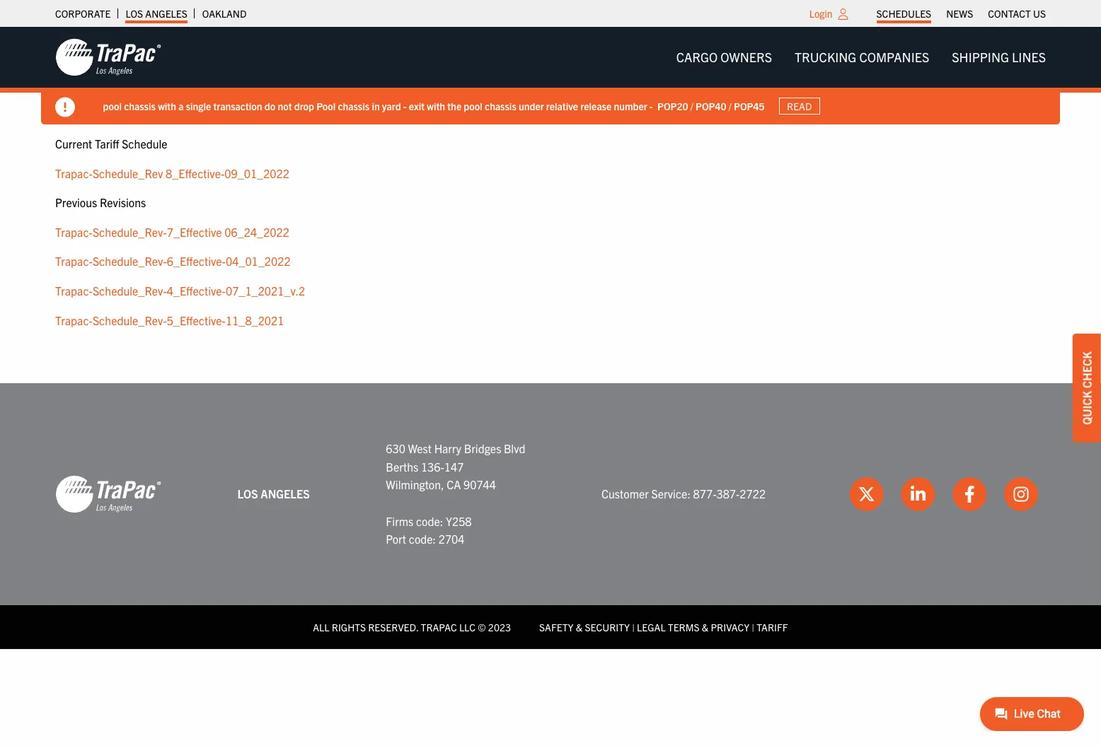 Task type: describe. For each thing, give the bounding box(es) containing it.
menu bar containing schedules
[[869, 4, 1053, 23]]

safety
[[539, 621, 573, 634]]

pop40
[[696, 99, 727, 112]]

not
[[278, 99, 292, 112]]

menu bar containing cargo owners
[[665, 43, 1057, 72]]

2 & from the left
[[702, 621, 709, 634]]

exit
[[409, 99, 425, 112]]

port
[[386, 532, 406, 546]]

90744
[[463, 478, 496, 492]]

pop45
[[734, 99, 765, 112]]

1 horizontal spatial los angeles
[[237, 487, 310, 501]]

schedule_rev
[[93, 166, 163, 180]]

cargo owners
[[676, 49, 772, 65]]

yard
[[382, 99, 401, 112]]

2 / from the left
[[729, 99, 732, 112]]

shipping
[[952, 49, 1009, 65]]

trapac- for trapac-schedule_rev-5_effective-11_8_2021
[[55, 313, 93, 327]]

trapac- for trapac-schedule_rev-7_effective 06_24_2022
[[55, 225, 93, 239]]

1 / from the left
[[691, 99, 694, 112]]

reserved.
[[368, 621, 418, 634]]

4_effective-
[[167, 284, 226, 298]]

pool chassis with a single transaction  do not drop pool chassis in yard -  exit with the pool chassis under relative release number -  pop20 / pop40 / pop45
[[103, 99, 765, 112]]

trapac-schedule_rev 8_effective-09_01_2022 link
[[55, 166, 289, 180]]

tariff inside main content
[[95, 137, 119, 151]]

2704
[[439, 532, 465, 546]]

the
[[448, 99, 462, 112]]

trapac- for trapac-schedule_rev 8_effective-09_01_2022
[[55, 166, 93, 180]]

877-
[[693, 487, 716, 501]]

1 pool from the left
[[103, 99, 122, 112]]

6_effective-
[[167, 254, 226, 268]]

trapac-schedule_rev-4_effective-07_1_2021_v.2
[[55, 284, 305, 298]]

2722
[[740, 487, 766, 501]]

trapac-schedule_rev-6_effective-04_01_2022 link
[[55, 254, 291, 268]]

0 vertical spatial code:
[[416, 514, 443, 528]]

1 | from the left
[[632, 621, 635, 634]]

trucking
[[795, 49, 856, 65]]

trapac-schedule_rev-5_effective-11_8_2021 link
[[55, 313, 284, 327]]

solid image
[[55, 98, 75, 117]]

tariff link
[[757, 621, 788, 634]]

legal terms & privacy link
[[637, 621, 749, 634]]

service:
[[651, 487, 691, 501]]

06_24_2022
[[225, 225, 289, 239]]

transaction
[[214, 99, 263, 112]]

1 & from the left
[[576, 621, 582, 634]]

8_effective-
[[166, 166, 225, 180]]

1 with from the left
[[158, 99, 177, 112]]

terms
[[668, 621, 699, 634]]

rights
[[332, 621, 366, 634]]

schedule_rev- for 6_effective-
[[93, 254, 167, 268]]

trapac- for trapac-schedule_rev-6_effective-04_01_2022
[[55, 254, 93, 268]]

5_effective-
[[167, 313, 226, 327]]

quick check link
[[1073, 334, 1101, 443]]

04_01_2022
[[226, 254, 291, 268]]

privacy
[[711, 621, 749, 634]]

quick check
[[1080, 352, 1094, 425]]

2 - from the left
[[650, 99, 653, 112]]

blvd
[[504, 442, 525, 456]]

07_1_2021_v.2
[[226, 284, 305, 298]]

schedules link
[[876, 4, 931, 23]]

schedule_rev- for 4_effective-
[[93, 284, 167, 298]]

7_effective
[[167, 225, 222, 239]]

west
[[408, 442, 432, 456]]

shipping lines
[[952, 49, 1046, 65]]

cargo owners link
[[665, 43, 783, 72]]

single
[[186, 99, 211, 112]]

security
[[585, 621, 630, 634]]

1 - from the left
[[404, 99, 407, 112]]

trapac-schedule_rev-6_effective-04_01_2022
[[55, 254, 291, 268]]

schedule
[[122, 137, 167, 151]]

trucking companies link
[[783, 43, 941, 72]]

2023
[[488, 621, 511, 634]]

read link
[[779, 98, 820, 115]]

llc
[[459, 621, 476, 634]]

3 chassis from the left
[[485, 99, 517, 112]]

news link
[[946, 4, 973, 23]]

previous
[[55, 195, 97, 210]]

contact us link
[[988, 4, 1046, 23]]

contact us
[[988, 7, 1046, 20]]



Task type: locate. For each thing, give the bounding box(es) containing it.
lines
[[1012, 49, 1046, 65]]

bridges
[[464, 442, 501, 456]]

& right safety
[[576, 621, 582, 634]]

harry
[[434, 442, 461, 456]]

2 chassis from the left
[[338, 99, 370, 112]]

0 vertical spatial los
[[126, 7, 143, 20]]

main content containing current tariff schedule
[[41, 135, 1060, 341]]

tariff right the privacy
[[757, 621, 788, 634]]

09_01_2022
[[225, 166, 289, 180]]

schedule_rev-
[[93, 225, 167, 239], [93, 254, 167, 268], [93, 284, 167, 298], [93, 313, 167, 327]]

los inside los angeles link
[[126, 7, 143, 20]]

news
[[946, 7, 973, 20]]

angeles inside 'footer'
[[261, 487, 310, 501]]

0 horizontal spatial pool
[[103, 99, 122, 112]]

login link
[[809, 7, 833, 20]]

630
[[386, 442, 405, 456]]

code:
[[416, 514, 443, 528], [409, 532, 436, 546]]

tariff right current
[[95, 137, 119, 151]]

corporate link
[[55, 4, 111, 23]]

0 vertical spatial los angeles
[[126, 7, 187, 20]]

current tariff schedule
[[55, 137, 167, 151]]

0 horizontal spatial |
[[632, 621, 635, 634]]

all
[[313, 621, 329, 634]]

shipping lines link
[[941, 43, 1057, 72]]

1 schedule_rev- from the top
[[93, 225, 167, 239]]

trapac-schedule_rev 8_effective-09_01_2022
[[55, 166, 289, 180]]

footer
[[0, 384, 1101, 650]]

legal
[[637, 621, 666, 634]]

pool up "current tariff schedule"
[[103, 99, 122, 112]]

los angeles image
[[55, 38, 161, 77], [55, 475, 161, 514]]

1 vertical spatial menu bar
[[665, 43, 1057, 72]]

read
[[787, 100, 812, 113]]

2 trapac- from the top
[[55, 225, 93, 239]]

1 horizontal spatial los
[[237, 487, 258, 501]]

y258
[[446, 514, 472, 528]]

code: right port
[[409, 532, 436, 546]]

pop20
[[658, 99, 689, 112]]

2 los angeles image from the top
[[55, 475, 161, 514]]

trapac
[[421, 621, 457, 634]]

schedule_rev- down trapac-schedule_rev-4_effective-07_1_2021_v.2
[[93, 313, 167, 327]]

387-
[[716, 487, 740, 501]]

1 horizontal spatial with
[[427, 99, 445, 112]]

main content
[[41, 135, 1060, 341]]

oakland link
[[202, 4, 247, 23]]

trapac-schedule_rev-7_effective 06_24_2022
[[55, 225, 289, 239]]

release
[[581, 99, 612, 112]]

1 horizontal spatial angeles
[[261, 487, 310, 501]]

1 vertical spatial los angeles image
[[55, 475, 161, 514]]

with left a on the left top of page
[[158, 99, 177, 112]]

| left 'tariff' link
[[752, 621, 754, 634]]

berths
[[386, 460, 418, 474]]

customer service: 877-387-2722
[[601, 487, 766, 501]]

banner containing cargo owners
[[0, 27, 1101, 125]]

1 vertical spatial code:
[[409, 532, 436, 546]]

1 trapac- from the top
[[55, 166, 93, 180]]

code: up "2704"
[[416, 514, 443, 528]]

login
[[809, 7, 833, 20]]

trucking companies
[[795, 49, 929, 65]]

0 vertical spatial angeles
[[145, 7, 187, 20]]

schedule_rev- up trapac-schedule_rev-5_effective-11_8_2021
[[93, 284, 167, 298]]

1 horizontal spatial &
[[702, 621, 709, 634]]

2 with from the left
[[427, 99, 445, 112]]

0 horizontal spatial tariff
[[95, 137, 119, 151]]

0 vertical spatial menu bar
[[869, 4, 1053, 23]]

3 schedule_rev- from the top
[[93, 284, 167, 298]]

tariff
[[95, 137, 119, 151], [757, 621, 788, 634]]

pool
[[317, 99, 336, 112]]

1 horizontal spatial chassis
[[338, 99, 370, 112]]

firms
[[386, 514, 413, 528]]

trapac-schedule_rev-5_effective-11_8_2021
[[55, 313, 284, 327]]

/ left pop45
[[729, 99, 732, 112]]

0 vertical spatial tariff
[[95, 137, 119, 151]]

630 west harry bridges blvd berths 136-147 wilmington, ca 90744
[[386, 442, 525, 492]]

1 vertical spatial angeles
[[261, 487, 310, 501]]

0 horizontal spatial los
[[126, 7, 143, 20]]

schedule_rev- down revisions
[[93, 225, 167, 239]]

menu bar
[[869, 4, 1053, 23], [665, 43, 1057, 72]]

1 horizontal spatial tariff
[[757, 621, 788, 634]]

schedules
[[876, 7, 931, 20]]

|
[[632, 621, 635, 634], [752, 621, 754, 634]]

2 pool from the left
[[464, 99, 483, 112]]

ca
[[447, 478, 461, 492]]

chassis left under
[[485, 99, 517, 112]]

menu bar down light image on the right top of page
[[665, 43, 1057, 72]]

schedule_rev- for 7_effective
[[93, 225, 167, 239]]

2 horizontal spatial chassis
[[485, 99, 517, 112]]

- right number at the top right of the page
[[650, 99, 653, 112]]

1 horizontal spatial pool
[[464, 99, 483, 112]]

trapac-schedule_rev-7_effective 06_24_2022 link
[[55, 225, 289, 239]]

light image
[[838, 8, 848, 20]]

schedule_rev- for 5_effective-
[[93, 313, 167, 327]]

schedule_rev- down trapac-schedule_rev-7_effective 06_24_2022
[[93, 254, 167, 268]]

check
[[1080, 352, 1094, 389]]

& right terms
[[702, 621, 709, 634]]

previous revisions
[[55, 195, 146, 210]]

147
[[444, 460, 464, 474]]

1 vertical spatial los
[[237, 487, 258, 501]]

trapac- for trapac-schedule_rev-4_effective-07_1_2021_v.2
[[55, 284, 93, 298]]

firms code:  y258 port code:  2704
[[386, 514, 472, 546]]

1 chassis from the left
[[124, 99, 156, 112]]

safety & security link
[[539, 621, 630, 634]]

1 horizontal spatial -
[[650, 99, 653, 112]]

with left the at top left
[[427, 99, 445, 112]]

4 trapac- from the top
[[55, 284, 93, 298]]

banner
[[0, 27, 1101, 125]]

safety & security | legal terms & privacy | tariff
[[539, 621, 788, 634]]

corporate
[[55, 7, 111, 20]]

3 trapac- from the top
[[55, 254, 93, 268]]

owners
[[721, 49, 772, 65]]

- left exit
[[404, 99, 407, 112]]

quick
[[1080, 391, 1094, 425]]

&
[[576, 621, 582, 634], [702, 621, 709, 634]]

trapac-schedule_rev-4_effective-07_1_2021_v.2 link
[[55, 284, 305, 298]]

0 vertical spatial los angeles image
[[55, 38, 161, 77]]

in
[[372, 99, 380, 112]]

1 horizontal spatial |
[[752, 621, 754, 634]]

2 schedule_rev- from the top
[[93, 254, 167, 268]]

customer
[[601, 487, 649, 501]]

all rights reserved. trapac llc © 2023
[[313, 621, 511, 634]]

menu bar up shipping at the right top of page
[[869, 4, 1053, 23]]

0 horizontal spatial los angeles
[[126, 7, 187, 20]]

relative
[[546, 99, 579, 112]]

1 los angeles image from the top
[[55, 38, 161, 77]]

chassis up schedule
[[124, 99, 156, 112]]

cargo
[[676, 49, 718, 65]]

chassis left in
[[338, 99, 370, 112]]

pool right the at top left
[[464, 99, 483, 112]]

/ left pop40
[[691, 99, 694, 112]]

1 vertical spatial los angeles
[[237, 487, 310, 501]]

number
[[614, 99, 648, 112]]

1 vertical spatial tariff
[[757, 621, 788, 634]]

do
[[265, 99, 276, 112]]

a
[[179, 99, 184, 112]]

2 | from the left
[[752, 621, 754, 634]]

©
[[478, 621, 486, 634]]

footer containing 630 west harry bridges blvd
[[0, 384, 1101, 650]]

/
[[691, 99, 694, 112], [729, 99, 732, 112]]

4 schedule_rev- from the top
[[93, 313, 167, 327]]

0 horizontal spatial -
[[404, 99, 407, 112]]

los inside 'footer'
[[237, 487, 258, 501]]

current
[[55, 137, 92, 151]]

revisions
[[100, 195, 146, 210]]

-
[[404, 99, 407, 112], [650, 99, 653, 112]]

0 horizontal spatial &
[[576, 621, 582, 634]]

136-
[[421, 460, 444, 474]]

contact
[[988, 7, 1031, 20]]

under
[[519, 99, 544, 112]]

los
[[126, 7, 143, 20], [237, 487, 258, 501]]

0 horizontal spatial /
[[691, 99, 694, 112]]

0 horizontal spatial with
[[158, 99, 177, 112]]

5 trapac- from the top
[[55, 313, 93, 327]]

oakland
[[202, 7, 247, 20]]

| left "legal"
[[632, 621, 635, 634]]

trapac-
[[55, 166, 93, 180], [55, 225, 93, 239], [55, 254, 93, 268], [55, 284, 93, 298], [55, 313, 93, 327]]

with
[[158, 99, 177, 112], [427, 99, 445, 112]]

0 horizontal spatial chassis
[[124, 99, 156, 112]]

11_8_2021
[[226, 313, 284, 327]]

0 horizontal spatial angeles
[[145, 7, 187, 20]]

los angeles link
[[126, 4, 187, 23]]

1 horizontal spatial /
[[729, 99, 732, 112]]



Task type: vqa. For each thing, say whether or not it's contained in the screenshot.
1st - from right
yes



